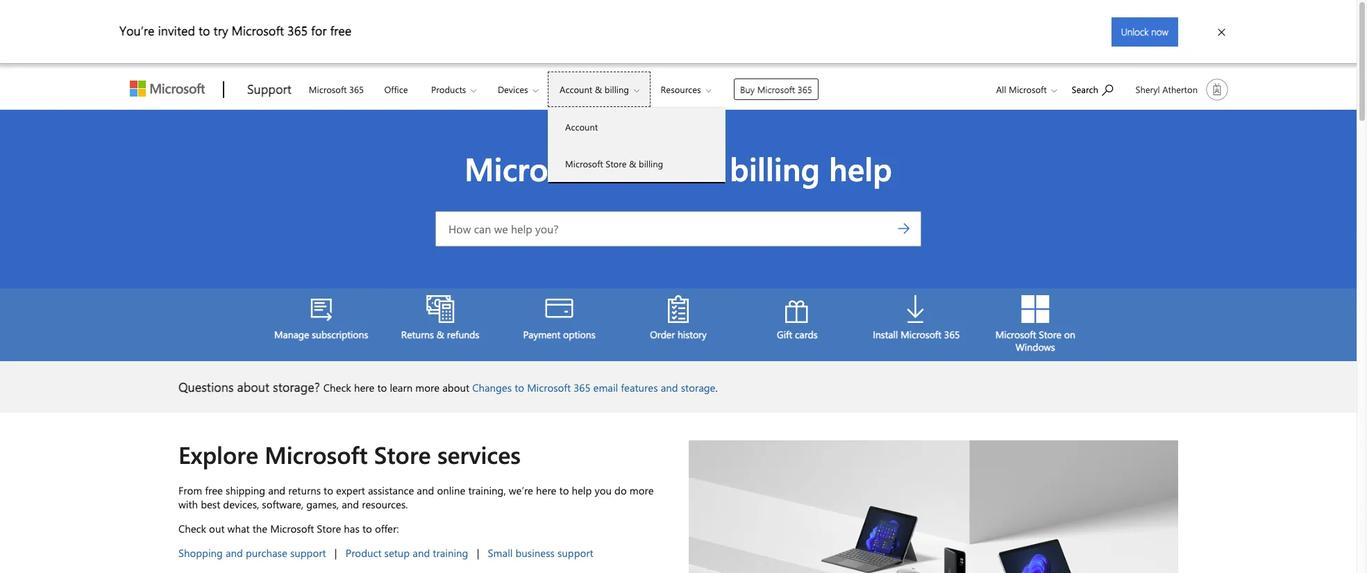 Task type: describe. For each thing, give the bounding box(es) containing it.
options
[[563, 328, 596, 341]]

training
[[433, 546, 468, 560]]

has
[[344, 521, 360, 535]]

invited
[[158, 22, 195, 39]]

payment
[[523, 328, 561, 341]]

365 left the office
[[349, 83, 364, 95]]

microsoft store & billing help
[[465, 147, 893, 190]]

purchase
[[246, 546, 287, 560]]

devices,
[[223, 497, 259, 511]]

changes to microsoft 365 email features and storage link
[[472, 381, 716, 395]]

check here to learn
[[324, 381, 413, 395]]

product setup and training link
[[346, 546, 468, 560]]

microsoft store on windows link
[[976, 288, 1095, 361]]

we're
[[509, 483, 533, 497]]

business
[[516, 546, 555, 560]]

& inside "dropdown button"
[[595, 83, 602, 95]]

all
[[997, 83, 1007, 95]]

account link
[[549, 108, 725, 145]]

returns & refunds link
[[381, 288, 500, 348]]

all microsoft button
[[986, 72, 1065, 107]]

unlock now link
[[1112, 17, 1179, 47]]

store for microsoft store & billing help
[[613, 147, 690, 190]]

subscriptions
[[312, 328, 368, 341]]

and down what
[[226, 546, 243, 560]]

to left try
[[199, 22, 210, 39]]

out
[[209, 521, 225, 535]]

shipping
[[226, 483, 265, 497]]

sheryl atherton button
[[1128, 73, 1234, 106]]

more inside from free shipping and returns to expert assistance and online training, we're here to help you do more with best devices, software, games, and resources.
[[630, 483, 654, 497]]

games,
[[306, 497, 339, 511]]

sheryl
[[1136, 83, 1161, 95]]

refunds
[[447, 328, 480, 341]]

free inside from free shipping and returns to expert assistance and online training, we're here to help you do more with best devices, software, games, and resources.
[[205, 483, 223, 497]]

and right setup at the bottom left of page
[[413, 546, 430, 560]]

microsoft store on windows
[[996, 328, 1076, 354]]

shopping and purchase support | product setup and training | small business support
[[179, 546, 594, 560]]

payment options
[[523, 328, 596, 341]]

1 support from the left
[[290, 546, 326, 560]]

365 left for in the left of the page
[[288, 22, 308, 39]]

install microsoft 365
[[873, 328, 960, 341]]

from
[[179, 483, 202, 497]]

microsoft store & billing help banner
[[0, 110, 1357, 361]]

shopping
[[179, 546, 223, 560]]

resources.
[[362, 497, 408, 511]]

microsoft store & billing link
[[549, 145, 725, 182]]

install microsoft 365 link
[[857, 288, 976, 348]]

history
[[678, 328, 707, 341]]

all microsoft
[[997, 83, 1047, 95]]

now
[[1152, 25, 1169, 38]]

best
[[201, 497, 220, 511]]

manage subscriptions link
[[262, 288, 381, 348]]

account for account
[[566, 121, 598, 133]]

365 right buy
[[798, 83, 813, 95]]

the
[[253, 521, 268, 535]]

billing for microsoft store & billing help
[[730, 147, 821, 190]]

explore
[[179, 438, 258, 470]]

office
[[385, 83, 408, 95]]

returns
[[289, 483, 321, 497]]

cards
[[795, 328, 818, 341]]

shopping and purchase support link
[[179, 546, 326, 560]]

products button
[[420, 72, 488, 107]]

photo of surface device family image
[[689, 441, 1179, 573]]

unlock
[[1122, 25, 1149, 38]]

buy
[[741, 83, 755, 95]]

office link
[[378, 72, 414, 105]]

support link
[[240, 72, 299, 109]]

gift cards link
[[738, 288, 857, 348]]

software,
[[262, 497, 304, 511]]

help inside banner
[[829, 147, 893, 190]]

0 vertical spatial free
[[330, 22, 352, 39]]

what
[[228, 521, 250, 535]]

setup
[[385, 546, 410, 560]]

here
[[536, 483, 557, 497]]

Search search field
[[1065, 73, 1128, 104]]

1 | from the left
[[335, 546, 337, 560]]

more inside questions about storage? check here to learn more about changes to microsoft 365 email features and storage .
[[416, 381, 440, 395]]

& down account link
[[629, 158, 637, 170]]

devices
[[498, 83, 528, 95]]

store for microsoft store on windows
[[1039, 328, 1062, 341]]

help inside from free shipping and returns to expert assistance and online training, we're here to help you do more with best devices, software, games, and resources.
[[572, 483, 592, 497]]

devices button
[[486, 72, 550, 107]]

for
[[311, 22, 327, 39]]



Task type: locate. For each thing, give the bounding box(es) containing it.
.
[[716, 381, 718, 395]]

to right has
[[363, 521, 372, 535]]

questions about storage?
[[179, 379, 320, 395]]

about
[[443, 381, 470, 395]]

2 support from the left
[[558, 546, 594, 560]]

0 vertical spatial account
[[560, 83, 593, 95]]

expert
[[336, 483, 365, 497]]

0 horizontal spatial free
[[205, 483, 223, 497]]

help
[[829, 147, 893, 190], [572, 483, 592, 497]]

order history link
[[619, 288, 738, 348]]

1 horizontal spatial more
[[630, 483, 654, 497]]

billing inside banner
[[730, 147, 821, 190]]

offer:
[[375, 521, 399, 535]]

& left 'refunds'
[[437, 328, 445, 341]]

0 horizontal spatial help
[[572, 483, 592, 497]]

unlock now
[[1122, 25, 1169, 38]]

to right here
[[560, 483, 569, 497]]

| left small
[[477, 546, 480, 560]]

free right the 'from' on the left bottom of page
[[205, 483, 223, 497]]

account down account & billing
[[566, 121, 598, 133]]

with
[[179, 497, 198, 511]]

you
[[595, 483, 612, 497]]

to
[[199, 22, 210, 39], [324, 483, 333, 497], [560, 483, 569, 497], [363, 521, 372, 535]]

microsoft
[[232, 22, 284, 39], [309, 83, 347, 95], [758, 83, 796, 95], [1009, 83, 1047, 95], [465, 147, 604, 190], [566, 158, 603, 170], [901, 328, 942, 341], [996, 328, 1037, 341], [265, 438, 368, 470], [270, 521, 314, 535]]

1 vertical spatial help
[[572, 483, 592, 497]]

gift
[[777, 328, 793, 341]]

and
[[268, 483, 286, 497], [417, 483, 434, 497], [342, 497, 359, 511], [226, 546, 243, 560], [413, 546, 430, 560]]

training,
[[468, 483, 506, 497]]

payment options link
[[500, 288, 619, 348]]

365 right install
[[945, 328, 960, 341]]

account for account & billing
[[560, 83, 593, 95]]

microsoft 365
[[309, 83, 364, 95]]

sheryl atherton
[[1136, 83, 1198, 95]]

returns & refunds
[[401, 328, 480, 341]]

and up has
[[342, 497, 359, 511]]

1 vertical spatial account
[[566, 121, 598, 133]]

more
[[416, 381, 440, 395], [630, 483, 654, 497]]

check
[[179, 521, 206, 535]]

more right do
[[630, 483, 654, 497]]

small business support link
[[488, 546, 594, 560]]

0 horizontal spatial support
[[290, 546, 326, 560]]

0 horizontal spatial |
[[335, 546, 337, 560]]

None search field
[[436, 211, 922, 246]]

&
[[595, 83, 602, 95], [698, 147, 721, 190], [629, 158, 637, 170], [437, 328, 445, 341]]

and left online
[[417, 483, 434, 497]]

atherton
[[1163, 83, 1198, 95]]

resources button
[[649, 72, 723, 107]]

|
[[335, 546, 337, 560], [477, 546, 480, 560]]

assistance
[[368, 483, 414, 497]]

1 horizontal spatial billing
[[639, 158, 664, 170]]

& up how can we help you? search box
[[698, 147, 721, 190]]

microsoft image
[[130, 81, 205, 97]]

1 vertical spatial free
[[205, 483, 223, 497]]

store
[[613, 147, 690, 190], [606, 158, 627, 170], [1039, 328, 1062, 341], [374, 438, 431, 470], [317, 521, 341, 535]]

manage
[[274, 328, 309, 341]]

online
[[437, 483, 466, 497]]

from free shipping and returns to expert assistance and online training, we're here to help you do more with best devices, software, games, and resources.
[[179, 483, 654, 511]]

to left expert
[[324, 483, 333, 497]]

install
[[873, 328, 898, 341]]

1 horizontal spatial support
[[558, 546, 594, 560]]

and left returns
[[268, 483, 286, 497]]

account & billing
[[560, 83, 629, 95]]

more left "about"
[[416, 381, 440, 395]]

small
[[488, 546, 513, 560]]

gift cards
[[777, 328, 818, 341]]

microsoft inside dropdown button
[[1009, 83, 1047, 95]]

check out what the microsoft store has to offer:
[[179, 521, 399, 535]]

2 | from the left
[[477, 546, 480, 560]]

try
[[214, 22, 228, 39]]

account inside "dropdown button"
[[560, 83, 593, 95]]

order history
[[650, 328, 707, 341]]

returns
[[401, 328, 434, 341]]

1 horizontal spatial |
[[477, 546, 480, 560]]

| left the product
[[335, 546, 337, 560]]

questions about storage? check here to learn more about changes to microsoft 365 email features and storage .
[[179, 379, 718, 395]]

account & billing button
[[548, 72, 651, 107]]

support right the business
[[558, 546, 594, 560]]

0 vertical spatial help
[[829, 147, 893, 190]]

How can we help you? search field
[[436, 211, 922, 246]]

microsoft store & billing
[[566, 158, 664, 170]]

manage subscriptions
[[274, 328, 368, 341]]

explore microsoft store services
[[179, 438, 521, 470]]

& up account link
[[595, 83, 602, 95]]

support
[[247, 81, 292, 97]]

microsoft inside microsoft store on windows
[[996, 328, 1037, 341]]

billing for microsoft store & billing
[[639, 158, 664, 170]]

you're
[[119, 22, 155, 39]]

support down check out what the microsoft store has to offer:
[[290, 546, 326, 560]]

services
[[438, 438, 521, 470]]

1 horizontal spatial help
[[829, 147, 893, 190]]

billing inside "dropdown button"
[[605, 83, 629, 95]]

close ad image
[[1216, 26, 1228, 38]]

you're invited to try microsoft 365 for free
[[119, 22, 352, 39]]

products
[[431, 83, 466, 95]]

product
[[346, 546, 382, 560]]

do
[[615, 483, 627, 497]]

order
[[650, 328, 675, 341]]

0 horizontal spatial more
[[416, 381, 440, 395]]

resources
[[661, 83, 701, 95]]

free
[[330, 22, 352, 39], [205, 483, 223, 497]]

1 horizontal spatial free
[[330, 22, 352, 39]]

store for microsoft store & billing
[[606, 158, 627, 170]]

changes to microsoft 365 email features and storage
[[472, 381, 716, 395]]

0 horizontal spatial billing
[[605, 83, 629, 95]]

buy microsoft 365
[[741, 83, 813, 95]]

on
[[1065, 328, 1076, 341]]

365 inside microsoft store & billing help banner
[[945, 328, 960, 341]]

microsoft 365 link
[[303, 72, 370, 105]]

free right for in the left of the page
[[330, 22, 352, 39]]

2 horizontal spatial billing
[[730, 147, 821, 190]]

search
[[1072, 83, 1099, 95]]

store inside microsoft store on windows
[[1039, 328, 1062, 341]]

account right devices dropdown button
[[560, 83, 593, 95]]

1 vertical spatial more
[[630, 483, 654, 497]]

0 vertical spatial more
[[416, 381, 440, 395]]

windows
[[1016, 341, 1056, 354]]



Task type: vqa. For each thing, say whether or not it's contained in the screenshot.
Close Ad image
yes



